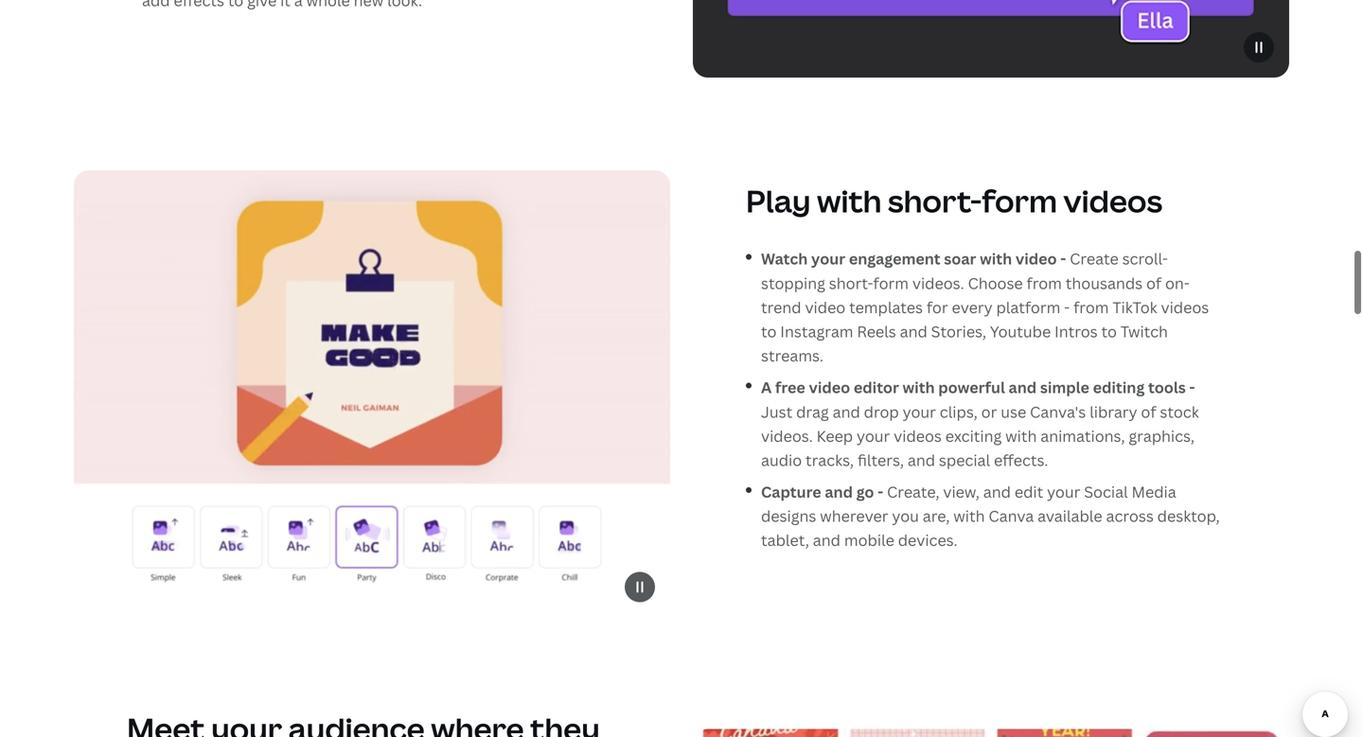 Task type: describe. For each thing, give the bounding box(es) containing it.
0 vertical spatial form
[[982, 181, 1057, 222]]

capture
[[761, 482, 821, 502]]

reels
[[857, 321, 896, 342]]

create scroll- stopping short-form videos. choose from thousands of on- trend video templates for every platform - from tiktok videos to instagram reels and stories, youtube intros to twitch streams.
[[761, 249, 1209, 366]]

and left go
[[825, 482, 853, 502]]

capture and go -
[[761, 482, 887, 502]]

across
[[1106, 506, 1154, 526]]

available
[[1038, 506, 1102, 526]]

stories,
[[931, 321, 986, 342]]

go
[[856, 482, 874, 502]]

tracks,
[[806, 450, 854, 470]]

are,
[[923, 506, 950, 526]]

desktop,
[[1157, 506, 1220, 526]]

video inside a free video editor with powerful and simple editing tools - just drag and drop your clips, or use canva's library of stock videos. keep your videos exciting with animations, graphics, audio tracks, filters, and special effects.
[[809, 377, 850, 398]]

engagement
[[849, 249, 941, 269]]

watch your engagement soar with video -
[[761, 249, 1070, 269]]

you
[[892, 506, 919, 526]]

videos. inside a free video editor with powerful and simple editing tools - just drag and drop your clips, or use canva's library of stock videos. keep your videos exciting with animations, graphics, audio tracks, filters, and special effects.
[[761, 426, 813, 446]]

mobile
[[844, 530, 894, 551]]

- right go
[[878, 482, 884, 502]]

with up the choose
[[980, 249, 1012, 269]]

platform
[[996, 297, 1061, 317]]

watch
[[761, 249, 808, 269]]

use
[[1001, 402, 1026, 422]]

devices.
[[898, 530, 958, 551]]

canva
[[989, 506, 1034, 526]]

on-
[[1165, 273, 1190, 293]]

- left create at the right
[[1060, 249, 1066, 269]]

or
[[981, 402, 997, 422]]

create,
[[887, 482, 940, 502]]

wherever
[[820, 506, 888, 526]]

drag
[[796, 402, 829, 422]]

- inside create scroll- stopping short-form videos. choose from thousands of on- trend video templates for every platform - from tiktok videos to instagram reels and stories, youtube intros to twitch streams.
[[1064, 297, 1070, 317]]

every
[[952, 297, 993, 317]]

play with short-form videos
[[746, 181, 1163, 222]]

designs
[[761, 506, 816, 526]]

video inside create scroll- stopping short-form videos. choose from thousands of on- trend video templates for every platform - from tiktok videos to instagram reels and stories, youtube intros to twitch streams.
[[805, 297, 846, 317]]

0 vertical spatial videos
[[1063, 181, 1163, 222]]

templates
[[849, 297, 923, 317]]

and down wherever
[[813, 530, 841, 551]]

streams.
[[761, 346, 824, 366]]

videos. inside create scroll- stopping short-form videos. choose from thousands of on- trend video templates for every platform - from tiktok videos to instagram reels and stories, youtube intros to twitch streams.
[[912, 273, 964, 293]]

of inside create scroll- stopping short-form videos. choose from thousands of on- trend video templates for every platform - from tiktok videos to instagram reels and stories, youtube intros to twitch streams.
[[1146, 273, 1162, 293]]

youtube
[[990, 321, 1051, 342]]

animations,
[[1041, 426, 1125, 446]]

your up 'filters,'
[[857, 426, 890, 446]]

instagram
[[780, 321, 853, 342]]

of inside a free video editor with powerful and simple editing tools - just drag and drop your clips, or use canva's library of stock videos. keep your videos exciting with animations, graphics, audio tracks, filters, and special effects.
[[1141, 402, 1156, 422]]

social
[[1084, 482, 1128, 502]]

2 to from the left
[[1101, 321, 1117, 342]]

videos inside a free video editor with powerful and simple editing tools - just drag and drop your clips, or use canva's library of stock videos. keep your videos exciting with animations, graphics, audio tracks, filters, and special effects.
[[894, 426, 942, 446]]

create, view, and edit your social media designs wherever you are, with canva available across desktop, tablet, and mobile devices.
[[761, 482, 1220, 551]]

with inside create, view, and edit your social media designs wherever you are, with canva available across desktop, tablet, and mobile devices.
[[954, 506, 985, 526]]

intros
[[1055, 321, 1098, 342]]



Task type: locate. For each thing, give the bounding box(es) containing it.
with
[[817, 181, 882, 222], [980, 249, 1012, 269], [903, 377, 935, 398], [1005, 426, 1037, 446], [954, 506, 985, 526]]

with down view,
[[954, 506, 985, 526]]

editor
[[854, 377, 899, 398]]

and
[[900, 321, 928, 342], [1009, 377, 1037, 398], [833, 402, 860, 422], [908, 450, 935, 470], [825, 482, 853, 502], [983, 482, 1011, 502], [813, 530, 841, 551]]

0 horizontal spatial form
[[873, 273, 909, 293]]

special
[[939, 450, 990, 470]]

form down engagement
[[873, 273, 909, 293]]

and up create,
[[908, 450, 935, 470]]

and up the use
[[1009, 377, 1037, 398]]

audio
[[761, 450, 802, 470]]

soar
[[944, 249, 976, 269]]

1 horizontal spatial videos.
[[912, 273, 964, 293]]

a free video editor with powerful and simple editing tools - just drag and drop your clips, or use canva's library of stock videos. keep your videos exciting with animations, graphics, audio tracks, filters, and special effects.
[[761, 377, 1199, 470]]

powerful
[[938, 377, 1005, 398]]

of
[[1146, 273, 1162, 293], [1141, 402, 1156, 422]]

form inside create scroll- stopping short-form videos. choose from thousands of on- trend video templates for every platform - from tiktok videos to instagram reels and stories, youtube intros to twitch streams.
[[873, 273, 909, 293]]

0 vertical spatial video
[[1016, 249, 1057, 269]]

0 horizontal spatial to
[[761, 321, 777, 342]]

1 to from the left
[[761, 321, 777, 342]]

- up intros
[[1064, 297, 1070, 317]]

video up the choose
[[1016, 249, 1057, 269]]

videos.
[[912, 273, 964, 293], [761, 426, 813, 446]]

videos
[[1063, 181, 1163, 222], [1161, 297, 1209, 317], [894, 426, 942, 446]]

from up platform at top
[[1027, 273, 1062, 293]]

videos down drop
[[894, 426, 942, 446]]

videos down the on-
[[1161, 297, 1209, 317]]

and down for
[[900, 321, 928, 342]]

1 horizontal spatial form
[[982, 181, 1057, 222]]

with up effects.
[[1005, 426, 1037, 446]]

simple
[[1040, 377, 1090, 398]]

from
[[1027, 273, 1062, 293], [1074, 297, 1109, 317]]

and inside create scroll- stopping short-form videos. choose from thousands of on- trend video templates for every platform - from tiktok videos to instagram reels and stories, youtube intros to twitch streams.
[[900, 321, 928, 342]]

tools
[[1148, 377, 1186, 398]]

with right play
[[817, 181, 882, 222]]

thousands
[[1066, 273, 1143, 293]]

videos. up audio
[[761, 426, 813, 446]]

short-
[[888, 181, 982, 222], [829, 273, 873, 293]]

videos. up for
[[912, 273, 964, 293]]

0 vertical spatial short-
[[888, 181, 982, 222]]

- inside a free video editor with powerful and simple editing tools - just drag and drop your clips, or use canva's library of stock videos. keep your videos exciting with animations, graphics, audio tracks, filters, and special effects.
[[1189, 377, 1195, 398]]

canva's
[[1030, 402, 1086, 422]]

1 horizontal spatial to
[[1101, 321, 1117, 342]]

for
[[927, 297, 948, 317]]

scroll-
[[1122, 249, 1168, 269]]

0 horizontal spatial videos.
[[761, 426, 813, 446]]

1 vertical spatial from
[[1074, 297, 1109, 317]]

stopping
[[761, 273, 825, 293]]

0 horizontal spatial from
[[1027, 273, 1062, 293]]

play
[[746, 181, 811, 222]]

video up instagram
[[805, 297, 846, 317]]

filters,
[[858, 450, 904, 470]]

videos inside create scroll- stopping short-form videos. choose from thousands of on- trend video templates for every platform - from tiktok videos to instagram reels and stories, youtube intros to twitch streams.
[[1161, 297, 1209, 317]]

tablet,
[[761, 530, 809, 551]]

from down thousands
[[1074, 297, 1109, 317]]

1 vertical spatial video
[[805, 297, 846, 317]]

view,
[[943, 482, 980, 502]]

0 horizontal spatial short-
[[829, 273, 873, 293]]

to right intros
[[1101, 321, 1117, 342]]

to down trend
[[761, 321, 777, 342]]

1 vertical spatial form
[[873, 273, 909, 293]]

exciting
[[945, 426, 1002, 446]]

1 horizontal spatial short-
[[888, 181, 982, 222]]

with right editor
[[903, 377, 935, 398]]

1 vertical spatial videos.
[[761, 426, 813, 446]]

your inside create, view, and edit your social media designs wherever you are, with canva available across desktop, tablet, and mobile devices.
[[1047, 482, 1080, 502]]

your up stopping
[[811, 249, 845, 269]]

to
[[761, 321, 777, 342], [1101, 321, 1117, 342]]

2 vertical spatial videos
[[894, 426, 942, 446]]

0 vertical spatial of
[[1146, 273, 1162, 293]]

your
[[811, 249, 845, 269], [903, 402, 936, 422], [857, 426, 890, 446], [1047, 482, 1080, 502]]

short- up watch your engagement soar with video - on the top of page
[[888, 181, 982, 222]]

a
[[761, 377, 772, 398]]

videos up create at the right
[[1063, 181, 1163, 222]]

library
[[1090, 402, 1137, 422]]

effects.
[[994, 450, 1048, 470]]

keep
[[817, 426, 853, 446]]

1 vertical spatial videos
[[1161, 297, 1209, 317]]

0 vertical spatial from
[[1027, 273, 1062, 293]]

of left the on-
[[1146, 273, 1162, 293]]

form up the choose
[[982, 181, 1057, 222]]

0 vertical spatial videos.
[[912, 273, 964, 293]]

trend
[[761, 297, 801, 317]]

1 vertical spatial of
[[1141, 402, 1156, 422]]

stock
[[1160, 402, 1199, 422]]

just
[[761, 402, 793, 422]]

clips,
[[940, 402, 978, 422]]

video up drag
[[809, 377, 850, 398]]

free
[[775, 377, 805, 398]]

twitch
[[1121, 321, 1168, 342]]

short- inside create scroll- stopping short-form videos. choose from thousands of on- trend video templates for every platform - from tiktok videos to instagram reels and stories, youtube intros to twitch streams.
[[829, 273, 873, 293]]

-
[[1060, 249, 1066, 269], [1064, 297, 1070, 317], [1189, 377, 1195, 398], [878, 482, 884, 502]]

drop
[[864, 402, 899, 422]]

of up graphics,
[[1141, 402, 1156, 422]]

editing
[[1093, 377, 1145, 398]]

1 horizontal spatial from
[[1074, 297, 1109, 317]]

choose
[[968, 273, 1023, 293]]

create
[[1070, 249, 1119, 269]]

video
[[1016, 249, 1057, 269], [805, 297, 846, 317], [809, 377, 850, 398]]

your right drop
[[903, 402, 936, 422]]

graphics,
[[1129, 426, 1195, 446]]

and up keep
[[833, 402, 860, 422]]

and up the canva
[[983, 482, 1011, 502]]

tiktok
[[1113, 297, 1157, 317]]

1 vertical spatial short-
[[829, 273, 873, 293]]

short- up templates
[[829, 273, 873, 293]]

2 vertical spatial video
[[809, 377, 850, 398]]

your up available in the bottom of the page
[[1047, 482, 1080, 502]]

form
[[982, 181, 1057, 222], [873, 273, 909, 293]]

media
[[1132, 482, 1176, 502]]

edit
[[1015, 482, 1043, 502]]

- right tools at the right
[[1189, 377, 1195, 398]]



Task type: vqa. For each thing, say whether or not it's contained in the screenshot.
quotes to the top
no



